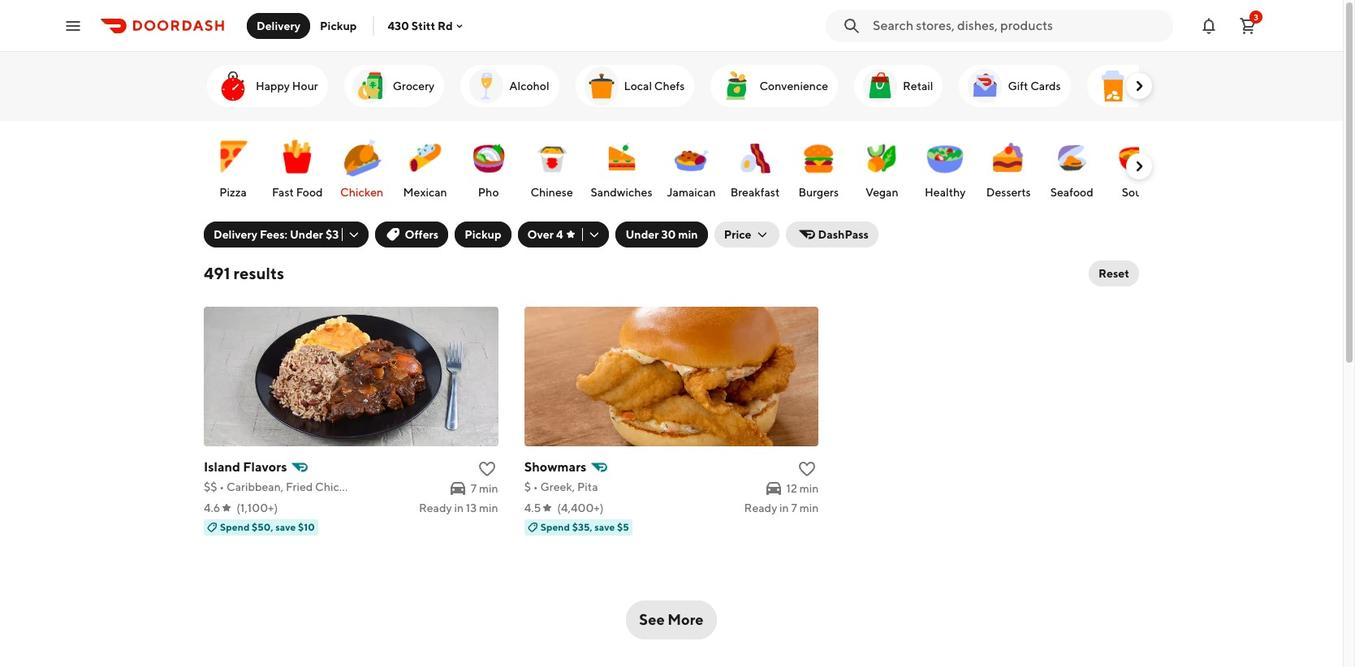 Task type: locate. For each thing, give the bounding box(es) containing it.
save left $10
[[275, 522, 296, 534]]

island flavors
[[204, 460, 287, 475]]

jamaican
[[667, 186, 716, 199]]

7 min
[[471, 483, 498, 496]]

0 vertical spatial pickup button
[[310, 13, 367, 39]]

0 horizontal spatial under
[[290, 228, 323, 241]]

1 vertical spatial next button of carousel image
[[1132, 158, 1148, 175]]

pickup button left 430
[[310, 13, 367, 39]]

3 button
[[1232, 9, 1265, 42]]

spend $50, save $10
[[220, 522, 315, 534]]

0 vertical spatial pickup
[[320, 19, 357, 32]]

$35,
[[572, 522, 593, 534]]

delivery left 'fees:'
[[214, 228, 258, 241]]

local
[[624, 80, 652, 93]]

breakfast
[[731, 186, 780, 199]]

1 vertical spatial 7
[[792, 502, 798, 515]]

2 • from the left
[[533, 481, 538, 494]]

results
[[234, 264, 284, 283]]

under
[[290, 228, 323, 241], [626, 228, 659, 241]]

min down 12 min
[[800, 502, 819, 515]]

1 horizontal spatial pickup button
[[455, 222, 511, 248]]

min
[[678, 228, 698, 241], [479, 483, 498, 496], [800, 483, 819, 496], [479, 502, 498, 515], [800, 502, 819, 515]]

grocery link
[[344, 65, 445, 107]]

under left 30
[[626, 228, 659, 241]]

1 vertical spatial pickup
[[465, 228, 502, 241]]

ready
[[419, 502, 452, 515], [745, 502, 778, 515]]

spend for island flavors
[[220, 522, 250, 534]]

min right 30
[[678, 228, 698, 241]]

happy hour link
[[207, 65, 328, 107]]

chicken right fried
[[315, 481, 358, 494]]

2 under from the left
[[626, 228, 659, 241]]

Store search: begin typing to search for stores available on DoorDash text field
[[873, 17, 1164, 35]]

save
[[275, 522, 296, 534], [595, 522, 615, 534]]

1 items, open order cart image
[[1239, 16, 1258, 35]]

sandwiches
[[591, 186, 653, 199]]

1 vertical spatial chicken
[[315, 481, 358, 494]]

2 spend from the left
[[541, 522, 570, 534]]

•
[[220, 481, 224, 494], [533, 481, 538, 494]]

7 down 12
[[792, 502, 798, 515]]

pita
[[577, 481, 598, 494]]

0 horizontal spatial 7
[[471, 483, 477, 496]]

health
[[1136, 80, 1171, 93]]

1 horizontal spatial in
[[780, 502, 789, 515]]

retail image
[[861, 67, 900, 106]]

delivery up happy at left top
[[257, 19, 301, 32]]

2 in from the left
[[780, 502, 789, 515]]

0 vertical spatial delivery
[[257, 19, 301, 32]]

spend left the $50,
[[220, 522, 250, 534]]

reset button
[[1089, 261, 1140, 287]]

click to add this store to your saved list image
[[798, 460, 817, 479]]

chefs
[[655, 80, 685, 93]]

$3
[[326, 228, 339, 241]]

pickup right the delivery button
[[320, 19, 357, 32]]

local chefs
[[624, 80, 685, 93]]

click to add this store to your saved list image
[[477, 460, 497, 479]]

rd
[[438, 19, 453, 32]]

(1,100+)
[[237, 502, 278, 515]]

pickup button down pho
[[455, 222, 511, 248]]

offers
[[405, 228, 439, 241]]

0 vertical spatial next button of carousel image
[[1132, 78, 1148, 94]]

7 up "13"
[[471, 483, 477, 496]]

min right "13"
[[479, 502, 498, 515]]

showmars
[[524, 460, 587, 475]]

save left $5
[[595, 522, 615, 534]]

1 horizontal spatial save
[[595, 522, 615, 534]]

under inside button
[[626, 228, 659, 241]]

hour
[[292, 80, 318, 93]]

430 stitt rd
[[388, 19, 453, 32]]

vegan
[[866, 186, 899, 199]]

0 horizontal spatial spend
[[220, 522, 250, 534]]

in down 12
[[780, 502, 789, 515]]

0 horizontal spatial save
[[275, 522, 296, 534]]

over 4
[[528, 228, 563, 241]]

dashpass
[[818, 228, 869, 241]]

1 • from the left
[[220, 481, 224, 494]]

491 results
[[204, 264, 284, 283]]

desserts
[[987, 186, 1031, 199]]

1 horizontal spatial pickup
[[465, 228, 502, 241]]

• for showmars
[[533, 481, 538, 494]]

4.5
[[524, 502, 541, 515]]

chicken
[[340, 186, 384, 199], [315, 481, 358, 494]]

1 spend from the left
[[220, 522, 250, 534]]

under 30 min
[[626, 228, 698, 241]]

save for showmars
[[595, 522, 615, 534]]

• right '$'
[[533, 481, 538, 494]]

delivery for delivery fees: under $3
[[214, 228, 258, 241]]

spend left $35,
[[541, 522, 570, 534]]

pho
[[478, 186, 499, 199]]

open menu image
[[63, 16, 83, 35]]

in
[[454, 502, 464, 515], [780, 502, 789, 515]]

1 horizontal spatial spend
[[541, 522, 570, 534]]

healthy
[[925, 186, 966, 199]]

under left $3
[[290, 228, 323, 241]]

1 horizontal spatial ready
[[745, 502, 778, 515]]

$5
[[617, 522, 629, 534]]

1 horizontal spatial •
[[533, 481, 538, 494]]

30
[[662, 228, 676, 241]]

0 horizontal spatial pickup
[[320, 19, 357, 32]]

$50,
[[252, 522, 273, 534]]

0 horizontal spatial in
[[454, 502, 464, 515]]

fried
[[286, 481, 313, 494]]

pizza
[[219, 186, 247, 199]]

min inside under 30 min button
[[678, 228, 698, 241]]

pickup
[[320, 19, 357, 32], [465, 228, 502, 241]]

1 save from the left
[[275, 522, 296, 534]]

in for showmars
[[780, 502, 789, 515]]

delivery
[[257, 19, 301, 32], [214, 228, 258, 241]]

(4,400+)
[[557, 502, 604, 515]]

price button
[[715, 222, 779, 248]]

• right $$
[[220, 481, 224, 494]]

next button of carousel image
[[1132, 78, 1148, 94], [1132, 158, 1148, 175]]

reset
[[1099, 267, 1130, 280]]

1 horizontal spatial under
[[626, 228, 659, 241]]

pickup down pho
[[465, 228, 502, 241]]

spend
[[220, 522, 250, 534], [541, 522, 570, 534]]

2 ready from the left
[[745, 502, 778, 515]]

delivery inside button
[[257, 19, 301, 32]]

alcohol link
[[461, 65, 559, 107]]

3
[[1254, 12, 1259, 22]]

0 vertical spatial 7
[[471, 483, 477, 496]]

save for island flavors
[[275, 522, 296, 534]]

0 horizontal spatial ready
[[419, 502, 452, 515]]

2 save from the left
[[595, 522, 615, 534]]

delivery for delivery
[[257, 19, 301, 32]]

pickup button
[[310, 13, 367, 39], [455, 222, 511, 248]]

1 vertical spatial delivery
[[214, 228, 258, 241]]

7
[[471, 483, 477, 496], [792, 502, 798, 515]]

chicken right food
[[340, 186, 384, 199]]

0 horizontal spatial •
[[220, 481, 224, 494]]

pickup for leftmost pickup button
[[320, 19, 357, 32]]

1 in from the left
[[454, 502, 464, 515]]

in left "13"
[[454, 502, 464, 515]]

1 ready from the left
[[419, 502, 452, 515]]



Task type: vqa. For each thing, say whether or not it's contained in the screenshot.
leftmost Ready
yes



Task type: describe. For each thing, give the bounding box(es) containing it.
convenience
[[760, 80, 829, 93]]

retail
[[903, 80, 934, 93]]

delivery button
[[247, 13, 310, 39]]

ready for island flavors
[[419, 502, 452, 515]]

see more
[[640, 612, 704, 629]]

$ • greek, pita
[[524, 481, 598, 494]]

island
[[204, 460, 240, 475]]

1 vertical spatial pickup button
[[455, 222, 511, 248]]

1 under from the left
[[290, 228, 323, 241]]

491
[[204, 264, 230, 283]]

2 next button of carousel image from the top
[[1132, 158, 1148, 175]]

$10
[[298, 522, 315, 534]]

min right 12
[[800, 483, 819, 496]]

gift cards link
[[960, 65, 1071, 107]]

more
[[668, 612, 704, 629]]

ready in 13 min
[[419, 502, 498, 515]]

price
[[724, 228, 752, 241]]

seafood
[[1051, 186, 1094, 199]]

$$ • caribbean, fried chicken
[[204, 481, 358, 494]]

13
[[466, 502, 477, 515]]

offers button
[[376, 222, 449, 248]]

pickup for pickup button to the bottom
[[465, 228, 502, 241]]

$$
[[204, 481, 217, 494]]

burgers
[[799, 186, 839, 199]]

12 min
[[787, 483, 819, 496]]

grocery image
[[351, 67, 390, 106]]

soup
[[1122, 186, 1149, 199]]

min down click to add this store to your saved list image
[[479, 483, 498, 496]]

• for island flavors
[[220, 481, 224, 494]]

spend $35, save $5
[[541, 522, 629, 534]]

gift
[[1008, 80, 1029, 93]]

mexican
[[403, 186, 447, 199]]

1 horizontal spatial 7
[[792, 502, 798, 515]]

greek,
[[541, 481, 575, 494]]

0 vertical spatial chicken
[[340, 186, 384, 199]]

under 30 min button
[[616, 222, 708, 248]]

fast food
[[272, 186, 323, 199]]

ready for showmars
[[745, 502, 778, 515]]

happy
[[256, 80, 290, 93]]

happy hour
[[256, 80, 318, 93]]

430 stitt rd button
[[388, 19, 466, 32]]

over
[[528, 228, 554, 241]]

retail link
[[855, 65, 943, 107]]

see
[[640, 612, 665, 629]]

local chefs link
[[576, 65, 695, 107]]

dashpass button
[[786, 222, 879, 248]]

chinese
[[531, 186, 573, 199]]

fees:
[[260, 228, 288, 241]]

grocery
[[393, 80, 435, 93]]

alcohol
[[510, 80, 550, 93]]

notification bell image
[[1200, 16, 1219, 35]]

fast
[[272, 186, 294, 199]]

happy hour image
[[214, 67, 253, 106]]

4.6
[[204, 502, 220, 515]]

flavors
[[243, 460, 287, 475]]

$
[[524, 481, 531, 494]]

health image
[[1094, 67, 1133, 106]]

spend for showmars
[[541, 522, 570, 534]]

gift cards image
[[966, 67, 1005, 106]]

see more button
[[627, 601, 717, 640]]

convenience link
[[711, 65, 838, 107]]

caribbean,
[[227, 481, 284, 494]]

in for island flavors
[[454, 502, 464, 515]]

over 4 button
[[518, 222, 610, 248]]

alcohol image
[[467, 67, 506, 106]]

1 next button of carousel image from the top
[[1132, 78, 1148, 94]]

stitt
[[412, 19, 435, 32]]

local chefs image
[[582, 67, 621, 106]]

12
[[787, 483, 798, 496]]

cards
[[1031, 80, 1061, 93]]

430
[[388, 19, 409, 32]]

delivery fees: under $3
[[214, 228, 339, 241]]

ready in 7 min
[[745, 502, 819, 515]]

gift cards
[[1008, 80, 1061, 93]]

food
[[296, 186, 323, 199]]

convenience image
[[718, 67, 757, 106]]

0 horizontal spatial pickup button
[[310, 13, 367, 39]]

4
[[556, 228, 563, 241]]

health link
[[1087, 65, 1181, 107]]



